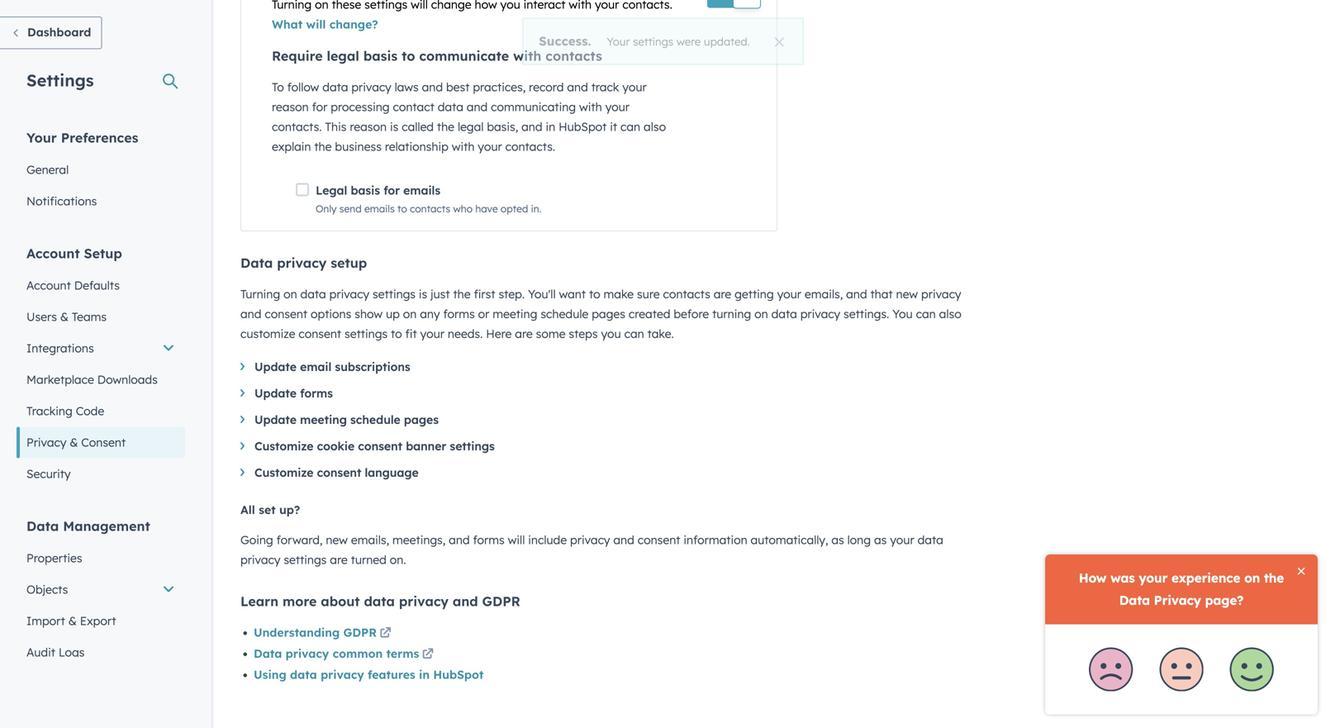 Task type: vqa. For each thing, say whether or not it's contained in the screenshot.
right also
yes



Task type: describe. For each thing, give the bounding box(es) containing it.
1 vertical spatial with
[[579, 100, 602, 114]]

general
[[26, 162, 69, 177]]

your for your settings were updated.
[[609, 35, 631, 48]]

schedule inside turning on data privacy settings is just the first step. you'll want to make sure contacts are getting your emails, and that new privacy and consent options show up on any forms or meeting schedule pages created before turning on data privacy settings. you can also customize consent settings to fit your needs. here are some steps you can take.
[[541, 307, 589, 321]]

for inside to follow data privacy laws and best practices, record and track your reason for processing contact data and communicating with your contacts. this reason is called the legal basis, and in hubspot it can also explain the business relationship with your contacts.
[[312, 100, 328, 114]]

1 vertical spatial basis
[[351, 183, 380, 198]]

customize cookie consent banner settings
[[255, 439, 495, 453]]

1 vertical spatial hubspot
[[433, 667, 484, 682]]

privacy inside to follow data privacy laws and best practices, record and track your reason for processing contact data and communicating with your contacts. this reason is called the legal basis, and in hubspot it can also explain the business relationship with your contacts.
[[352, 80, 392, 94]]

it
[[610, 119, 617, 134]]

going forward, new emails, meetings, and forms will include privacy and consent information automatically, as long as your data privacy settings are turned on.
[[241, 533, 944, 567]]

1 vertical spatial in
[[419, 667, 430, 682]]

data management element
[[17, 517, 185, 668]]

send
[[340, 202, 362, 215]]

0 vertical spatial contacts.
[[272, 119, 322, 134]]

using data privacy features in hubspot link
[[254, 667, 484, 682]]

long
[[848, 533, 871, 547]]

information
[[684, 533, 748, 547]]

0 vertical spatial reason
[[272, 100, 309, 114]]

data for data privacy setup
[[241, 255, 273, 271]]

using
[[254, 667, 287, 682]]

understanding gdpr
[[254, 625, 377, 640]]

privacy down understanding gdpr
[[286, 646, 329, 661]]

common
[[333, 646, 383, 661]]

privacy right the 'include'
[[570, 533, 610, 547]]

meeting inside 'dropdown button'
[[300, 412, 347, 427]]

customize consent language
[[255, 465, 419, 480]]

privacy right that
[[922, 287, 962, 301]]

privacy down going
[[241, 552, 281, 567]]

legal basis for emails
[[316, 183, 441, 198]]

subscriptions
[[335, 360, 411, 374]]

communicate
[[419, 48, 509, 64]]

0 horizontal spatial legal
[[327, 48, 359, 64]]

tracking
[[26, 404, 73, 418]]

include
[[528, 533, 567, 547]]

change?
[[330, 17, 378, 31]]

update email subscriptions
[[255, 360, 411, 374]]

created
[[629, 307, 671, 321]]

general link
[[17, 154, 185, 186]]

account setup element
[[17, 244, 185, 490]]

make
[[604, 287, 634, 301]]

only
[[316, 202, 337, 215]]

1 vertical spatial are
[[515, 326, 533, 341]]

consent down "options"
[[299, 326, 341, 341]]

are inside going forward, new emails, meetings, and forms will include privacy and consent information automatically, as long as your data privacy settings are turned on.
[[330, 552, 348, 567]]

data right "about"
[[364, 593, 395, 610]]

first
[[474, 287, 496, 301]]

pages inside 'dropdown button'
[[404, 412, 439, 427]]

getting
[[735, 287, 774, 301]]

meeting inside turning on data privacy settings is just the first step. you'll want to make sure contacts are getting your emails, and that new privacy and consent options show up on any forms or meeting schedule pages created before turning on data privacy settings. you can also customize consent settings to fit your needs. here are some steps you can take.
[[493, 307, 538, 321]]

turning on data privacy settings is just the first step. you'll want to make sure contacts are getting your emails, and that new privacy and consent options show up on any forms or meeting schedule pages created before turning on data privacy settings. you can also customize consent settings to fit your needs. here are some steps you can take.
[[241, 287, 962, 341]]

turned
[[351, 552, 387, 567]]

account defaults
[[26, 278, 120, 293]]

is inside to follow data privacy laws and best practices, record and track your reason for processing contact data and communicating with your contacts. this reason is called the legal basis, and in hubspot it can also explain the business relationship with your contacts.
[[390, 119, 399, 134]]

pages inside turning on data privacy settings is just the first step. you'll want to make sure contacts are getting your emails, and that new privacy and consent options show up on any forms or meeting schedule pages created before turning on data privacy settings. you can also customize consent settings to fit your needs. here are some steps you can take.
[[592, 307, 626, 321]]

objects button
[[17, 574, 185, 605]]

learn more about data privacy and gdpr
[[241, 593, 521, 610]]

privacy up "options"
[[329, 287, 369, 301]]

business
[[335, 139, 382, 154]]

objects
[[26, 582, 68, 597]]

needs.
[[448, 326, 483, 341]]

your right track
[[623, 80, 647, 94]]

what
[[272, 17, 303, 31]]

settings.
[[844, 307, 889, 321]]

data up "options"
[[300, 287, 326, 301]]

dashboard link
[[0, 17, 102, 49]]

have
[[476, 202, 498, 215]]

code
[[76, 404, 104, 418]]

account for account defaults
[[26, 278, 71, 293]]

or
[[478, 307, 490, 321]]

data for data privacy common terms
[[254, 646, 282, 661]]

will inside dropdown button
[[306, 17, 326, 31]]

update forms
[[255, 386, 333, 400]]

1 vertical spatial contacts.
[[505, 139, 555, 154]]

users & teams link
[[17, 301, 185, 333]]

link opens in a new window image inside understanding gdpr link
[[380, 628, 391, 640]]

email
[[300, 360, 332, 374]]

schedule inside 'dropdown button'
[[350, 412, 401, 427]]

0 vertical spatial the
[[437, 119, 455, 134]]

to
[[272, 80, 284, 94]]

dashboard
[[27, 25, 91, 39]]

privacy left settings. at top right
[[801, 307, 841, 321]]

caret image for update email subscriptions
[[241, 363, 245, 370]]

success. alert
[[527, 19, 800, 64]]

teams
[[72, 310, 107, 324]]

the inside turning on data privacy settings is just the first step. you'll want to make sure contacts are getting your emails, and that new privacy and consent options show up on any forms or meeting schedule pages created before turning on data privacy settings. you can also customize consent settings to fit your needs. here are some steps you can take.
[[453, 287, 471, 301]]

settings up up at the top of page
[[373, 287, 416, 301]]

privacy down data privacy common terms link at the bottom left
[[321, 667, 364, 682]]

data down getting
[[772, 307, 797, 321]]

in inside to follow data privacy laws and best practices, record and track your reason for processing contact data and communicating with your contacts. this reason is called the legal basis, and in hubspot it can also explain the business relationship with your contacts.
[[546, 119, 556, 134]]

settings inside dropdown button
[[450, 439, 495, 453]]

on.
[[390, 552, 406, 567]]

import & export
[[26, 614, 116, 628]]

data down best
[[438, 100, 464, 114]]

hubspot inside to follow data privacy laws and best practices, record and track your reason for processing contact data and communicating with your contacts. this reason is called the legal basis, and in hubspot it can also explain the business relationship with your contacts.
[[559, 119, 607, 134]]

require legal basis to communicate with contacts
[[272, 48, 602, 64]]

explain
[[272, 139, 311, 154]]

emails, inside turning on data privacy settings is just the first step. you'll want to make sure contacts are getting your emails, and that new privacy and consent options show up on any forms or meeting schedule pages created before turning on data privacy settings. you can also customize consent settings to fit your needs. here are some steps you can take.
[[805, 287, 843, 301]]

downloads
[[97, 372, 158, 387]]

users
[[26, 310, 57, 324]]

update forms button
[[241, 383, 984, 403]]

your down basis,
[[478, 139, 502, 154]]

settings inside the success. alert
[[634, 35, 673, 48]]

turning
[[241, 287, 280, 301]]

forms inside dropdown button
[[300, 386, 333, 400]]

0 horizontal spatial contacts
[[410, 202, 451, 215]]

emails, inside going forward, new emails, meetings, and forms will include privacy and consent information automatically, as long as your data privacy settings are turned on.
[[351, 533, 389, 547]]

to follow data privacy laws and best practices, record and track your reason for processing contact data and communicating with your contacts. this reason is called the legal basis, and in hubspot it can also explain the business relationship with your contacts.
[[272, 80, 666, 154]]

meetings,
[[393, 533, 446, 547]]

sure
[[637, 287, 660, 301]]

& for consent
[[70, 435, 78, 450]]

notifications link
[[17, 186, 185, 217]]

setup
[[84, 245, 122, 262]]

about
[[321, 593, 360, 610]]

link opens in a new window image for data privacy common terms
[[422, 645, 434, 665]]

defaults
[[74, 278, 120, 293]]

called
[[402, 119, 434, 134]]

your for your preferences
[[26, 129, 57, 146]]

tracking code link
[[17, 395, 185, 427]]

want
[[559, 287, 586, 301]]

you'll
[[528, 287, 556, 301]]

your right getting
[[777, 287, 802, 301]]

audit
[[26, 645, 55, 660]]

set
[[259, 502, 276, 517]]

caret image for customize cookie consent banner settings
[[241, 442, 245, 450]]

what will change? button
[[258, 0, 681, 34]]

this
[[325, 119, 347, 134]]

2 horizontal spatial on
[[755, 307, 768, 321]]

update for update meeting schedule pages
[[255, 412, 297, 427]]

account for account setup
[[26, 245, 80, 262]]

preferences
[[61, 129, 138, 146]]

security link
[[17, 458, 185, 490]]

consent up "language"
[[358, 439, 403, 453]]

processing
[[331, 100, 390, 114]]

in.
[[531, 202, 542, 215]]

2 as from the left
[[874, 533, 887, 547]]

data for data management
[[26, 518, 59, 534]]

settings
[[26, 70, 94, 90]]

up?
[[279, 502, 300, 517]]

all set up?
[[241, 502, 300, 517]]

to down 'legal basis for emails'
[[398, 202, 407, 215]]

settings down show
[[345, 326, 388, 341]]

communicating
[[491, 100, 576, 114]]

were
[[676, 35, 700, 48]]

require
[[272, 48, 323, 64]]

is inside turning on data privacy settings is just the first step. you'll want to make sure contacts are getting your emails, and that new privacy and consent options show up on any forms or meeting schedule pages created before turning on data privacy settings. you can also customize consent settings to fit your needs. here are some steps you can take.
[[419, 287, 427, 301]]

account setup
[[26, 245, 122, 262]]

1 as from the left
[[832, 533, 844, 547]]

take.
[[648, 326, 674, 341]]

to right want
[[589, 287, 601, 301]]

more
[[283, 593, 317, 610]]



Task type: locate. For each thing, give the bounding box(es) containing it.
cookie
[[317, 439, 355, 453]]

link opens in a new window image
[[422, 649, 434, 661]]

0 vertical spatial are
[[714, 287, 732, 301]]

hubspot left it
[[559, 119, 607, 134]]

data management
[[26, 518, 150, 534]]

integrations button
[[17, 333, 185, 364]]

as
[[832, 533, 844, 547], [874, 533, 887, 547]]

for up this
[[312, 100, 328, 114]]

1 vertical spatial also
[[939, 307, 962, 321]]

you
[[601, 326, 621, 341]]

also right the you
[[939, 307, 962, 321]]

1 vertical spatial &
[[70, 435, 78, 450]]

0 horizontal spatial are
[[330, 552, 348, 567]]

as left long in the right bottom of the page
[[832, 533, 844, 547]]

are right here
[[515, 326, 533, 341]]

0 vertical spatial customize
[[255, 439, 314, 453]]

basis up laws
[[363, 48, 398, 64]]

update for update email subscriptions
[[255, 360, 297, 374]]

1 horizontal spatial on
[[403, 307, 417, 321]]

1 vertical spatial emails,
[[351, 533, 389, 547]]

are left turned
[[330, 552, 348, 567]]

turning
[[712, 307, 751, 321]]

going
[[241, 533, 273, 547]]

update
[[255, 360, 297, 374], [255, 386, 297, 400], [255, 412, 297, 427]]

1 vertical spatial meeting
[[300, 412, 347, 427]]

terms
[[386, 646, 419, 661]]

0 vertical spatial your
[[609, 35, 631, 48]]

will inside going forward, new emails, meetings, and forms will include privacy and consent information automatically, as long as your data privacy settings are turned on.
[[508, 533, 525, 547]]

0 vertical spatial for
[[312, 100, 328, 114]]

1 vertical spatial new
[[326, 533, 348, 547]]

and
[[422, 80, 443, 94], [567, 80, 588, 94], [467, 100, 488, 114], [522, 119, 543, 134], [846, 287, 867, 301], [241, 307, 262, 321], [449, 533, 470, 547], [614, 533, 635, 547], [453, 593, 478, 610]]

caret image
[[241, 363, 245, 370], [241, 416, 245, 423], [241, 442, 245, 450], [241, 469, 245, 476]]

will right what
[[306, 17, 326, 31]]

1 account from the top
[[26, 245, 80, 262]]

forward,
[[277, 533, 323, 547]]

options
[[311, 307, 352, 321]]

0 horizontal spatial also
[[644, 119, 666, 134]]

caret image for update meeting schedule pages
[[241, 416, 245, 423]]

1 horizontal spatial in
[[546, 119, 556, 134]]

customize left the cookie at the left
[[255, 439, 314, 453]]

tracking code
[[26, 404, 104, 418]]

marketplace downloads
[[26, 372, 158, 387]]

close image
[[772, 38, 781, 47]]

your inside going forward, new emails, meetings, and forms will include privacy and consent information automatically, as long as your data privacy settings are turned on.
[[890, 533, 915, 547]]

0 horizontal spatial hubspot
[[433, 667, 484, 682]]

data right using
[[290, 667, 317, 682]]

can right you
[[624, 326, 644, 341]]

contacts. up explain
[[272, 119, 322, 134]]

0 horizontal spatial in
[[419, 667, 430, 682]]

settings down forward,
[[284, 552, 327, 567]]

for up only send emails to contacts who have opted in.
[[384, 183, 400, 198]]

privacy down on.
[[399, 593, 449, 610]]

1 horizontal spatial schedule
[[541, 307, 589, 321]]

will left the 'include'
[[508, 533, 525, 547]]

0 horizontal spatial new
[[326, 533, 348, 547]]

update meeting schedule pages button
[[241, 410, 984, 430]]

new up the you
[[896, 287, 918, 301]]

account up account defaults
[[26, 245, 80, 262]]

emails down 'legal basis for emails'
[[364, 202, 395, 215]]

what will change? link
[[272, 17, 378, 31]]

security
[[26, 467, 71, 481]]

basis
[[363, 48, 398, 64], [351, 183, 380, 198]]

also inside turning on data privacy settings is just the first step. you'll want to make sure contacts are getting your emails, and that new privacy and consent options show up on any forms or meeting schedule pages created before turning on data privacy settings. you can also customize consent settings to fit your needs. here are some steps you can take.
[[939, 307, 962, 321]]

0 vertical spatial legal
[[327, 48, 359, 64]]

legal down the 'change?'
[[327, 48, 359, 64]]

2 caret image from the top
[[241, 416, 245, 423]]

2 horizontal spatial with
[[579, 100, 602, 114]]

0 horizontal spatial meeting
[[300, 412, 347, 427]]

forms left the 'include'
[[473, 533, 505, 547]]

0 vertical spatial pages
[[592, 307, 626, 321]]

0 vertical spatial meeting
[[493, 307, 538, 321]]

customize cookie consent banner settings button
[[241, 436, 984, 456]]

basis,
[[487, 119, 518, 134]]

all
[[241, 502, 255, 517]]

privacy & consent
[[26, 435, 126, 450]]

1 vertical spatial customize
[[255, 465, 314, 480]]

forms down email
[[300, 386, 333, 400]]

emails up only send emails to contacts who have opted in.
[[403, 183, 441, 198]]

fit
[[405, 326, 417, 341]]

before
[[674, 307, 709, 321]]

0 vertical spatial contacts
[[546, 48, 602, 64]]

data up using
[[254, 646, 282, 661]]

contacts inside turning on data privacy settings is just the first step. you'll want to make sure contacts are getting your emails, and that new privacy and consent options show up on any forms or meeting schedule pages created before turning on data privacy settings. you can also customize consent settings to fit your needs. here are some steps you can take.
[[663, 287, 711, 301]]

new inside turning on data privacy settings is just the first step. you'll want to make sure contacts are getting your emails, and that new privacy and consent options show up on any forms or meeting schedule pages created before turning on data privacy settings. you can also customize consent settings to fit your needs. here are some steps you can take.
[[896, 287, 918, 301]]

0 horizontal spatial on
[[284, 287, 297, 301]]

legal
[[316, 183, 347, 198]]

features
[[368, 667, 416, 682]]

on right turning
[[284, 287, 297, 301]]

banner
[[406, 439, 447, 453]]

1 horizontal spatial contacts.
[[505, 139, 555, 154]]

your preferences element
[[17, 129, 185, 217]]

show
[[355, 307, 383, 321]]

notifications
[[26, 194, 97, 208]]

can right the you
[[916, 307, 936, 321]]

customize for customize cookie consent banner settings
[[255, 439, 314, 453]]

& for export
[[68, 614, 77, 628]]

privacy & consent link
[[17, 427, 185, 458]]

1 horizontal spatial is
[[419, 287, 427, 301]]

0 vertical spatial can
[[621, 119, 641, 134]]

caret image inside customize consent language dropdown button
[[241, 469, 245, 476]]

in down 'communicating'
[[546, 119, 556, 134]]

1 vertical spatial reason
[[350, 119, 387, 134]]

as right long in the right bottom of the page
[[874, 533, 887, 547]]

schedule down want
[[541, 307, 589, 321]]

forms up needs. at the top left
[[443, 307, 475, 321]]

are
[[714, 287, 732, 301], [515, 326, 533, 341], [330, 552, 348, 567]]

update up update forms
[[255, 360, 297, 374]]

schedule up customize cookie consent banner settings on the bottom
[[350, 412, 401, 427]]

emails,
[[805, 287, 843, 301], [351, 533, 389, 547]]

to up laws
[[402, 48, 415, 64]]

your inside the success. alert
[[609, 35, 631, 48]]

your inside your preferences element
[[26, 129, 57, 146]]

contacts. down basis,
[[505, 139, 555, 154]]

1 horizontal spatial your
[[609, 35, 631, 48]]

contacts up record
[[546, 48, 602, 64]]

0 vertical spatial basis
[[363, 48, 398, 64]]

update right caret image
[[255, 386, 297, 400]]

your up it
[[605, 100, 630, 114]]

your settings were updated.
[[609, 35, 748, 48]]

data privacy setup
[[241, 255, 367, 271]]

forms inside going forward, new emails, meetings, and forms will include privacy and consent information automatically, as long as your data privacy settings are turned on.
[[473, 533, 505, 547]]

also inside to follow data privacy laws and best practices, record and track your reason for processing contact data and communicating with your contacts. this reason is called the legal basis, and in hubspot it can also explain the business relationship with your contacts.
[[644, 119, 666, 134]]

legal
[[327, 48, 359, 64], [458, 119, 484, 134]]

your
[[609, 35, 631, 48], [26, 129, 57, 146]]

consent
[[81, 435, 126, 450]]

data privacy common terms link
[[254, 645, 437, 665]]

reason down processing
[[350, 119, 387, 134]]

hubspot down link opens in a new window image on the bottom of page
[[433, 667, 484, 682]]

privacy up processing
[[352, 80, 392, 94]]

0 vertical spatial emails
[[403, 183, 441, 198]]

0 horizontal spatial as
[[832, 533, 844, 547]]

update meeting schedule pages
[[255, 412, 439, 427]]

on down getting
[[755, 307, 768, 321]]

1 vertical spatial account
[[26, 278, 71, 293]]

1 horizontal spatial reason
[[350, 119, 387, 134]]

1 horizontal spatial new
[[896, 287, 918, 301]]

2 vertical spatial &
[[68, 614, 77, 628]]

also right it
[[644, 119, 666, 134]]

forms
[[443, 307, 475, 321], [300, 386, 333, 400], [473, 533, 505, 547]]

meeting down step.
[[493, 307, 538, 321]]

understanding
[[254, 625, 340, 640]]

0 horizontal spatial contacts.
[[272, 119, 322, 134]]

1 vertical spatial legal
[[458, 119, 484, 134]]

data right long in the right bottom of the page
[[918, 533, 944, 547]]

1 vertical spatial schedule
[[350, 412, 401, 427]]

the down this
[[314, 139, 332, 154]]

0 vertical spatial data
[[241, 255, 273, 271]]

the right just
[[453, 287, 471, 301]]

& inside data management element
[[68, 614, 77, 628]]

can inside to follow data privacy laws and best practices, record and track your reason for processing contact data and communicating with your contacts. this reason is called the legal basis, and in hubspot it can also explain the business relationship with your contacts.
[[621, 119, 641, 134]]

caret image inside update meeting schedule pages 'dropdown button'
[[241, 416, 245, 423]]

with up record
[[513, 48, 542, 64]]

2 horizontal spatial are
[[714, 287, 732, 301]]

1 vertical spatial update
[[255, 386, 297, 400]]

privacy left "setup"
[[277, 255, 327, 271]]

1 horizontal spatial meeting
[[493, 307, 538, 321]]

1 horizontal spatial as
[[874, 533, 887, 547]]

your up track
[[609, 35, 631, 48]]

1 horizontal spatial emails,
[[805, 287, 843, 301]]

integrations
[[26, 341, 94, 355]]

1 update from the top
[[255, 360, 297, 374]]

customize
[[241, 326, 295, 341]]

2 update from the top
[[255, 386, 297, 400]]

1 horizontal spatial emails
[[403, 183, 441, 198]]

on right up at the top of page
[[403, 307, 417, 321]]

0 vertical spatial will
[[306, 17, 326, 31]]

& for teams
[[60, 310, 69, 324]]

your up general
[[26, 129, 57, 146]]

& right users
[[60, 310, 69, 324]]

also
[[644, 119, 666, 134], [939, 307, 962, 321]]

you
[[893, 307, 913, 321]]

data up processing
[[323, 80, 348, 94]]

0 vertical spatial in
[[546, 119, 556, 134]]

privacy
[[26, 435, 66, 450]]

1 vertical spatial will
[[508, 533, 525, 547]]

audit logs link
[[17, 637, 185, 668]]

new right forward,
[[326, 533, 348, 547]]

to
[[402, 48, 415, 64], [398, 202, 407, 215], [589, 287, 601, 301], [391, 326, 402, 341]]

caret image for customize consent language
[[241, 469, 245, 476]]

contacts left the 'who'
[[410, 202, 451, 215]]

0 vertical spatial account
[[26, 245, 80, 262]]

2 vertical spatial can
[[624, 326, 644, 341]]

consent inside going forward, new emails, meetings, and forms will include privacy and consent information automatically, as long as your data privacy settings are turned on.
[[638, 533, 681, 547]]

is left called
[[390, 119, 399, 134]]

consent up the customize
[[265, 307, 308, 321]]

basis up send
[[351, 183, 380, 198]]

0 vertical spatial with
[[513, 48, 542, 64]]

in down link opens in a new window image on the bottom of page
[[419, 667, 430, 682]]

3 caret image from the top
[[241, 442, 245, 450]]

import & export link
[[17, 605, 185, 637]]

update inside 'dropdown button'
[[255, 412, 297, 427]]

the right called
[[437, 119, 455, 134]]

0 horizontal spatial gdpr
[[343, 625, 377, 640]]

2 vertical spatial with
[[452, 139, 475, 154]]

privacy
[[352, 80, 392, 94], [277, 255, 327, 271], [329, 287, 369, 301], [922, 287, 962, 301], [801, 307, 841, 321], [570, 533, 610, 547], [241, 552, 281, 567], [399, 593, 449, 610], [286, 646, 329, 661], [321, 667, 364, 682]]

consent left information
[[638, 533, 681, 547]]

are up turning in the top of the page
[[714, 287, 732, 301]]

2 account from the top
[[26, 278, 71, 293]]

link opens in a new window image
[[380, 624, 391, 644], [380, 628, 391, 640], [422, 645, 434, 665]]

1 vertical spatial for
[[384, 183, 400, 198]]

pages up the banner
[[404, 412, 439, 427]]

0 vertical spatial gdpr
[[482, 593, 521, 610]]

settings inside going forward, new emails, meetings, and forms will include privacy and consent information automatically, as long as your data privacy settings are turned on.
[[284, 552, 327, 567]]

0 horizontal spatial emails
[[364, 202, 395, 215]]

2 vertical spatial update
[[255, 412, 297, 427]]

0 horizontal spatial is
[[390, 119, 399, 134]]

0 horizontal spatial pages
[[404, 412, 439, 427]]

consent down the cookie at the left
[[317, 465, 361, 480]]

1 vertical spatial forms
[[300, 386, 333, 400]]

0 vertical spatial schedule
[[541, 307, 589, 321]]

link opens in a new window image for understanding gdpr
[[380, 624, 391, 644]]

to left fit
[[391, 326, 402, 341]]

1 vertical spatial your
[[26, 129, 57, 146]]

pages
[[592, 307, 626, 321], [404, 412, 439, 427]]

1 vertical spatial can
[[916, 307, 936, 321]]

with down track
[[579, 100, 602, 114]]

on
[[284, 287, 297, 301], [403, 307, 417, 321], [755, 307, 768, 321]]

language
[[365, 465, 419, 480]]

your down the any
[[420, 326, 445, 341]]

customize up up?
[[255, 465, 314, 480]]

& left "export"
[[68, 614, 77, 628]]

2 vertical spatial contacts
[[663, 287, 711, 301]]

1 vertical spatial pages
[[404, 412, 439, 427]]

&
[[60, 310, 69, 324], [70, 435, 78, 450], [68, 614, 77, 628]]

data inside going forward, new emails, meetings, and forms will include privacy and consent information automatically, as long as your data privacy settings are turned on.
[[918, 533, 944, 547]]

legal left basis,
[[458, 119, 484, 134]]

for
[[312, 100, 328, 114], [384, 183, 400, 198]]

here
[[486, 326, 512, 341]]

caret image
[[241, 389, 245, 397]]

the
[[437, 119, 455, 134], [314, 139, 332, 154], [453, 287, 471, 301]]

is left just
[[419, 287, 427, 301]]

caret image inside update email subscriptions dropdown button
[[241, 363, 245, 370]]

1 horizontal spatial contacts
[[546, 48, 602, 64]]

0 horizontal spatial reason
[[272, 100, 309, 114]]

1 horizontal spatial will
[[508, 533, 525, 547]]

update down update forms
[[255, 412, 297, 427]]

2 vertical spatial data
[[254, 646, 282, 661]]

settings left the were
[[634, 35, 673, 48]]

contact
[[393, 100, 435, 114]]

emails, up turned
[[351, 533, 389, 547]]

understanding gdpr link
[[254, 624, 394, 644]]

customize
[[255, 439, 314, 453], [255, 465, 314, 480]]

2 vertical spatial forms
[[473, 533, 505, 547]]

2 customize from the top
[[255, 465, 314, 480]]

1 horizontal spatial legal
[[458, 119, 484, 134]]

contacts up before
[[663, 287, 711, 301]]

1 customize from the top
[[255, 439, 314, 453]]

0 vertical spatial emails,
[[805, 287, 843, 301]]

your right long in the right bottom of the page
[[890, 533, 915, 547]]

1 vertical spatial gdpr
[[343, 625, 377, 640]]

3 update from the top
[[255, 412, 297, 427]]

1 vertical spatial data
[[26, 518, 59, 534]]

step.
[[499, 287, 525, 301]]

data
[[323, 80, 348, 94], [438, 100, 464, 114], [300, 287, 326, 301], [772, 307, 797, 321], [918, 533, 944, 547], [364, 593, 395, 610], [290, 667, 317, 682]]

& right privacy
[[70, 435, 78, 450]]

4 caret image from the top
[[241, 469, 245, 476]]

1 vertical spatial emails
[[364, 202, 395, 215]]

1 horizontal spatial gdpr
[[482, 593, 521, 610]]

data up the properties
[[26, 518, 59, 534]]

1 horizontal spatial are
[[515, 326, 533, 341]]

setup
[[331, 255, 367, 271]]

legal inside to follow data privacy laws and best practices, record and track your reason for processing contact data and communicating with your contacts. this reason is called the legal basis, and in hubspot it can also explain the business relationship with your contacts.
[[458, 119, 484, 134]]

0 horizontal spatial with
[[452, 139, 475, 154]]

properties
[[26, 551, 82, 565]]

pages up you
[[592, 307, 626, 321]]

caret image inside the customize cookie consent banner settings dropdown button
[[241, 442, 245, 450]]

data up turning
[[241, 255, 273, 271]]

1 horizontal spatial with
[[513, 48, 542, 64]]

updated.
[[703, 35, 748, 48]]

customize for customize consent language
[[255, 465, 314, 480]]

1 caret image from the top
[[241, 363, 245, 370]]

0 vertical spatial forms
[[443, 307, 475, 321]]

practices,
[[473, 80, 526, 94]]

gdpr inside understanding gdpr link
[[343, 625, 377, 640]]

meeting up the cookie at the left
[[300, 412, 347, 427]]

account up users
[[26, 278, 71, 293]]

0 vertical spatial also
[[644, 119, 666, 134]]

1 vertical spatial the
[[314, 139, 332, 154]]

new inside going forward, new emails, meetings, and forms will include privacy and consent information automatically, as long as your data privacy settings are turned on.
[[326, 533, 348, 547]]

schedule
[[541, 307, 589, 321], [350, 412, 401, 427]]

forms inside turning on data privacy settings is just the first step. you'll want to make sure contacts are getting your emails, and that new privacy and consent options show up on any forms or meeting schedule pages created before turning on data privacy settings. you can also customize consent settings to fit your needs. here are some steps you can take.
[[443, 307, 475, 321]]

1 horizontal spatial also
[[939, 307, 962, 321]]

2 vertical spatial the
[[453, 287, 471, 301]]

0 horizontal spatial schedule
[[350, 412, 401, 427]]

management
[[63, 518, 150, 534]]

success.
[[543, 33, 593, 49]]

update for update forms
[[255, 386, 297, 400]]

0 horizontal spatial will
[[306, 17, 326, 31]]

settings right the banner
[[450, 439, 495, 453]]

0 vertical spatial hubspot
[[559, 119, 607, 134]]

new
[[896, 287, 918, 301], [326, 533, 348, 547]]

properties link
[[17, 543, 185, 574]]

laws
[[395, 80, 419, 94]]

2 vertical spatial are
[[330, 552, 348, 567]]

data privacy common terms
[[254, 646, 419, 661]]

0 vertical spatial &
[[60, 310, 69, 324]]



